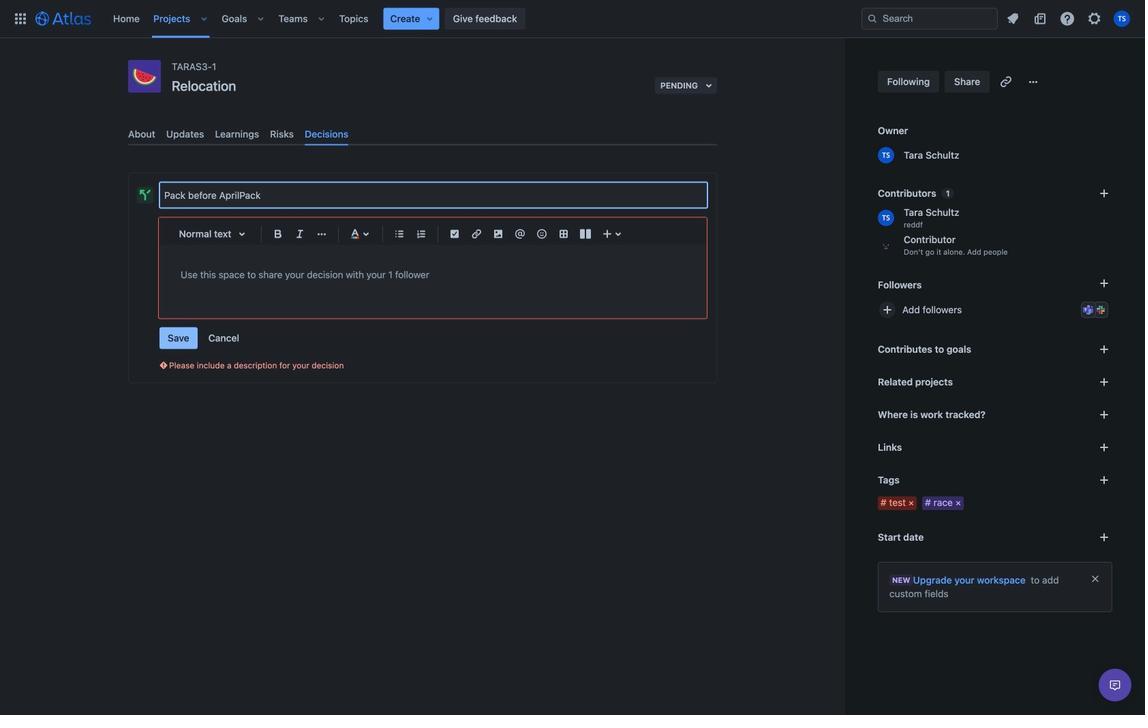 Task type: describe. For each thing, give the bounding box(es) containing it.
add follower image
[[879, 302, 896, 318]]

settings image
[[1087, 11, 1103, 27]]

mention @ image
[[512, 226, 528, 242]]

What's the summary of your decision? text field
[[160, 183, 707, 208]]

add link image
[[1096, 440, 1113, 456]]

help image
[[1059, 11, 1076, 27]]

switch to... image
[[12, 11, 29, 27]]

2 close tag image from the left
[[953, 498, 964, 509]]

action item [] image
[[447, 226, 463, 242]]

1 close tag image from the left
[[906, 498, 917, 509]]

msteams logo showing  channels are connected to this project image
[[1083, 305, 1094, 316]]

top element
[[8, 0, 862, 38]]

list formating group
[[389, 223, 432, 245]]

bullet list ⌘⇧8 image
[[391, 226, 408, 242]]

link ⌘k image
[[468, 226, 485, 242]]

numbered list ⌘⇧7 image
[[413, 226, 429, 242]]

add tag image
[[1096, 472, 1113, 489]]

notifications image
[[1005, 11, 1021, 27]]

set start date image
[[1096, 530, 1113, 546]]

Search field
[[862, 8, 998, 30]]

slack logo showing nan channels are connected to this project image
[[1095, 305, 1106, 316]]

close banner image
[[1090, 574, 1101, 585]]

add goals image
[[1096, 342, 1113, 358]]

open intercom messenger image
[[1107, 678, 1123, 694]]



Task type: locate. For each thing, give the bounding box(es) containing it.
layouts image
[[577, 226, 594, 242]]

add a follower image
[[1096, 275, 1113, 292]]

emoji : image
[[534, 226, 550, 242]]

add image, video, or file image
[[490, 226, 507, 242]]

search image
[[867, 13, 878, 24]]

bold ⌘b image
[[270, 226, 286, 242]]

error image
[[158, 360, 169, 371]]

Main content area, start typing to enter text. text field
[[181, 267, 685, 283]]

close tag image
[[906, 498, 917, 509], [953, 498, 964, 509]]

add work tracking links image
[[1096, 407, 1113, 423]]

text formatting group
[[267, 223, 333, 245]]

add team or contributors image
[[1096, 185, 1113, 202]]

group
[[160, 328, 248, 349]]

more formatting image
[[314, 226, 330, 242]]

add related project image
[[1096, 374, 1113, 391]]

0 horizontal spatial close tag image
[[906, 498, 917, 509]]

tab list
[[123, 123, 723, 146]]

account image
[[1114, 11, 1130, 27]]

banner
[[0, 0, 1145, 38]]

italic ⌘i image
[[292, 226, 308, 242]]

decision icon image
[[140, 190, 151, 201]]

1 horizontal spatial close tag image
[[953, 498, 964, 509]]

table ⇧⌥t image
[[556, 226, 572, 242]]

None search field
[[862, 8, 998, 30]]



Task type: vqa. For each thing, say whether or not it's contained in the screenshot.
Add a follower icon
yes



